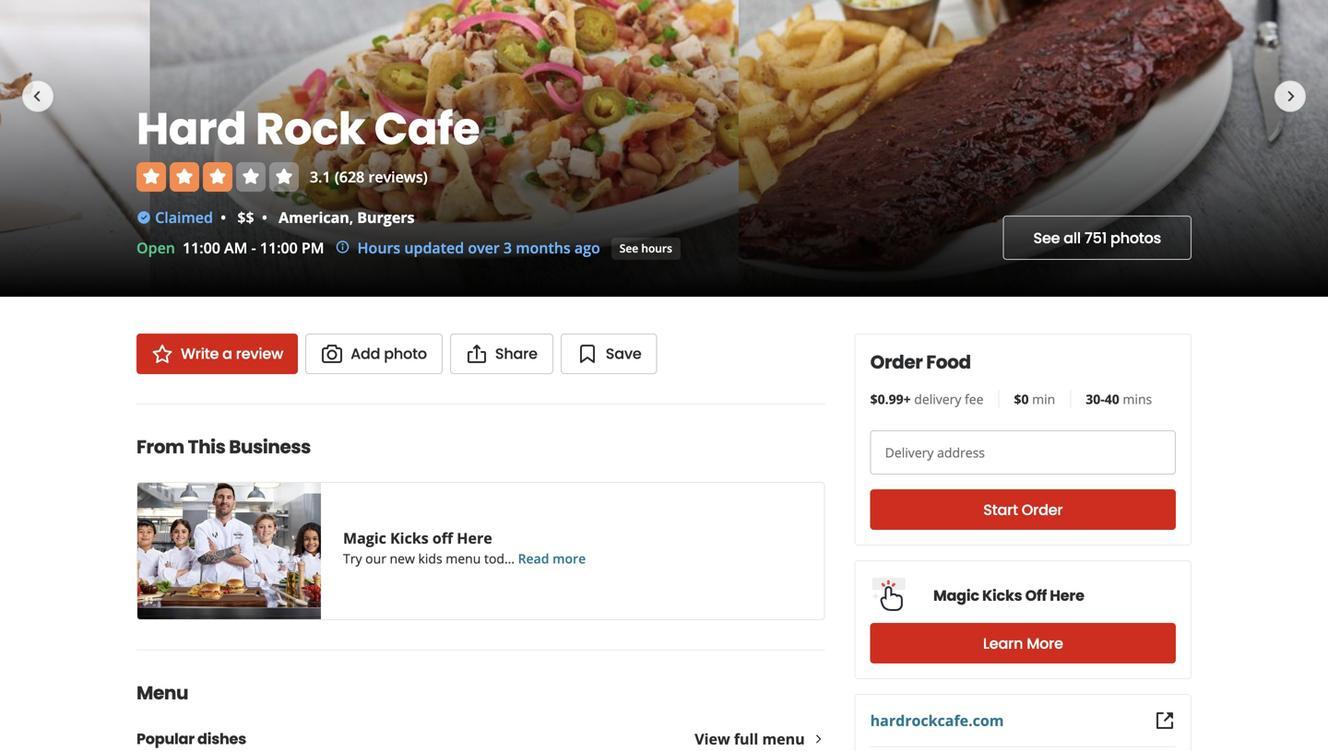 Task type: vqa. For each thing, say whether or not it's contained in the screenshot.
bottommost 16 PHOTOS V2
no



Task type: locate. For each thing, give the bounding box(es) containing it.
0 horizontal spatial order
[[871, 350, 923, 376]]

menu left 14 chevron right outline icon
[[763, 730, 805, 750]]

0 vertical spatial kicks
[[390, 529, 429, 548]]

1 vertical spatial kicks
[[983, 586, 1023, 607]]

menu inside magic kicks off here try our new kids menu tod… read more
[[446, 550, 481, 568]]

american
[[279, 208, 350, 227]]

see hours link
[[612, 238, 681, 260]]

order up $0.99+ on the bottom right of page
[[871, 350, 923, 376]]

pm
[[302, 238, 324, 258]]

info alert
[[335, 237, 600, 259]]

11:00 left am
[[183, 238, 220, 258]]

3 photo of hard rock cafe - atlanta, ga, us. image from the left
[[739, 0, 1329, 297]]

kicks inside magic kicks off here try our new kids menu tod… read more
[[390, 529, 429, 548]]

3.1 (628 reviews)
[[310, 167, 428, 187]]

1 vertical spatial order
[[1022, 500, 1063, 521]]

review
[[236, 344, 283, 364]]

24 share v2 image
[[466, 343, 488, 365]]

magic
[[343, 529, 386, 548], [934, 586, 980, 607]]

kicks for off
[[983, 586, 1023, 607]]

order food
[[871, 350, 971, 376]]

read
[[518, 550, 549, 568]]

hours updated over 3 months ago
[[358, 238, 600, 258]]

open 11:00 am - 11:00 pm
[[137, 238, 324, 258]]

$0 min
[[1014, 391, 1056, 408]]

0 vertical spatial menu
[[446, 550, 481, 568]]

delivery address
[[885, 444, 985, 462]]

see left all
[[1034, 228, 1060, 249]]

1 horizontal spatial menu
[[763, 730, 805, 750]]

magic inside magic kicks off here try our new kids menu tod… read more
[[343, 529, 386, 548]]

0 horizontal spatial here
[[457, 529, 492, 548]]

,
[[350, 208, 353, 227]]

1 horizontal spatial order
[[1022, 500, 1063, 521]]

popular dishes
[[137, 729, 246, 750]]

see all 751 photos link
[[1003, 216, 1192, 260]]

see hours
[[620, 241, 673, 256]]

reviews)
[[369, 167, 428, 187]]

0 vertical spatial order
[[871, 350, 923, 376]]

hard rock cafe
[[137, 98, 480, 160]]

all
[[1064, 228, 1081, 249]]

business
[[229, 435, 311, 460]]

1 horizontal spatial kicks
[[983, 586, 1023, 607]]

11:00
[[183, 238, 220, 258], [260, 238, 298, 258]]

0 horizontal spatial 11:00
[[183, 238, 220, 258]]

am
[[224, 238, 248, 258]]

here for off
[[457, 529, 492, 548]]

0 horizontal spatial menu
[[446, 550, 481, 568]]

this
[[188, 435, 226, 460]]

magic kicks off here
[[934, 586, 1085, 607]]

see left hours on the top of page
[[620, 241, 639, 256]]

0 horizontal spatial see
[[620, 241, 639, 256]]

kicks
[[390, 529, 429, 548], [983, 586, 1023, 607]]

1 horizontal spatial magic
[[934, 586, 980, 607]]

1 vertical spatial magic
[[934, 586, 980, 607]]

fee
[[965, 391, 984, 408]]

kicks for off
[[390, 529, 429, 548]]

order right "start"
[[1022, 500, 1063, 521]]

american link
[[279, 208, 350, 227]]

1 photo of hard rock cafe - atlanta, ga, us. image from the left
[[0, 0, 150, 297]]

photo of hard rock cafe - atlanta, ga, us. image
[[0, 0, 150, 297], [150, 0, 739, 297], [739, 0, 1329, 297]]

hours
[[358, 238, 401, 258]]

1 horizontal spatial here
[[1050, 586, 1085, 607]]

0 vertical spatial magic
[[343, 529, 386, 548]]

see
[[1034, 228, 1060, 249], [620, 241, 639, 256]]

here
[[457, 529, 492, 548], [1050, 586, 1085, 607]]

hardrockcafe.com link
[[871, 711, 1004, 731]]

menu
[[446, 550, 481, 568], [763, 730, 805, 750]]

1 horizontal spatial 11:00
[[260, 238, 298, 258]]

here inside magic kicks off here try our new kids menu tod… read more
[[457, 529, 492, 548]]

magic up our
[[343, 529, 386, 548]]

food
[[927, 350, 971, 376]]

add
[[351, 344, 380, 364]]

updated
[[404, 238, 464, 258]]

2 11:00 from the left
[[260, 238, 298, 258]]

0 vertical spatial here
[[457, 529, 492, 548]]

1 horizontal spatial see
[[1034, 228, 1060, 249]]

kicks up new
[[390, 529, 429, 548]]

magic left off
[[934, 586, 980, 607]]

ago
[[575, 238, 600, 258]]

share
[[495, 344, 538, 364]]

1 vertical spatial here
[[1050, 586, 1085, 607]]

from this business element
[[107, 404, 825, 621]]

view full menu link
[[695, 730, 825, 750]]

$0.99+ delivery fee
[[871, 391, 984, 408]]

menu down off
[[446, 550, 481, 568]]

open
[[137, 238, 175, 258]]

$0.99+
[[871, 391, 911, 408]]

16 info v2 image
[[335, 240, 350, 255]]

magic for magic kicks off here try our new kids menu tod… read more
[[343, 529, 386, 548]]

order
[[871, 350, 923, 376], [1022, 500, 1063, 521]]

learn more
[[983, 634, 1064, 655]]

11:00 right the -
[[260, 238, 298, 258]]

popular
[[137, 729, 195, 750]]

write a review link
[[137, 334, 298, 375]]

0 horizontal spatial kicks
[[390, 529, 429, 548]]

kicks left off
[[983, 586, 1023, 607]]

0 horizontal spatial magic
[[343, 529, 386, 548]]

view
[[695, 730, 730, 750]]

more
[[553, 550, 586, 568]]



Task type: describe. For each thing, give the bounding box(es) containing it.
try
[[343, 550, 362, 568]]

40
[[1105, 391, 1120, 408]]

write
[[181, 344, 219, 364]]

off
[[433, 529, 453, 548]]

-
[[251, 238, 256, 258]]

1 vertical spatial menu
[[763, 730, 805, 750]]

menu element
[[107, 650, 855, 752]]

$0
[[1014, 391, 1029, 408]]

claimed
[[155, 208, 213, 227]]

add photo link
[[305, 334, 443, 375]]

3.1 star rating image
[[137, 162, 299, 192]]

min
[[1033, 391, 1056, 408]]

delivery
[[885, 444, 934, 462]]

see for see all 751 photos
[[1034, 228, 1060, 249]]

add photo
[[351, 344, 427, 364]]

months
[[516, 238, 571, 258]]

3
[[504, 238, 512, 258]]

30-
[[1086, 391, 1105, 408]]

previous image
[[26, 86, 48, 108]]

start
[[984, 500, 1018, 521]]

hours
[[642, 241, 673, 256]]

burgers
[[357, 208, 415, 227]]

menu
[[137, 681, 188, 707]]

full
[[734, 730, 759, 750]]

american , burgers
[[279, 208, 415, 227]]

(628 reviews) link
[[335, 167, 428, 187]]

from this business
[[137, 435, 311, 460]]

view full menu
[[695, 730, 805, 750]]

$$
[[237, 208, 254, 227]]

order inside button
[[1022, 500, 1063, 521]]

start order
[[984, 500, 1063, 521]]

off
[[1026, 586, 1047, 607]]

Order delivery text field
[[871, 431, 1176, 475]]

start order button
[[871, 490, 1176, 531]]

learn
[[983, 634, 1023, 655]]

share button
[[450, 334, 553, 375]]

16 claim filled v2 image
[[137, 210, 151, 225]]

751
[[1085, 228, 1107, 249]]

see for see hours
[[620, 241, 639, 256]]

next image
[[1281, 86, 1303, 108]]

hard
[[137, 98, 247, 160]]

24 save outline v2 image
[[576, 343, 599, 365]]

delivery
[[915, 391, 962, 408]]

write a review
[[181, 344, 283, 364]]

address
[[937, 444, 985, 462]]

our
[[365, 550, 387, 568]]

more
[[1027, 634, 1064, 655]]

a
[[222, 344, 232, 364]]

cafe
[[374, 98, 480, 160]]

24 camera v2 image
[[321, 343, 343, 365]]

(628
[[335, 167, 365, 187]]

2 photo of hard rock cafe - atlanta, ga, us. image from the left
[[150, 0, 739, 297]]

hardrockcafe.com
[[871, 711, 1004, 731]]

here for off
[[1050, 586, 1085, 607]]

save button
[[561, 334, 657, 375]]

magic kicks off here try our new kids menu tod… read more
[[343, 529, 586, 568]]

see all 751 photos
[[1034, 228, 1162, 249]]

1 11:00 from the left
[[183, 238, 220, 258]]

rock
[[256, 98, 365, 160]]

save
[[606, 344, 642, 364]]

14 chevron right outline image
[[813, 734, 825, 746]]

burgers link
[[357, 208, 415, 227]]

30-40 mins
[[1086, 391, 1153, 408]]

mins
[[1123, 391, 1153, 408]]

24 star v2 image
[[151, 343, 173, 365]]

24 external link v2 image
[[1154, 710, 1176, 733]]

tod…
[[484, 550, 515, 568]]

dishes
[[197, 729, 246, 750]]

3.1
[[310, 167, 331, 187]]

photo
[[384, 344, 427, 364]]

from
[[137, 435, 184, 460]]

new
[[390, 550, 415, 568]]

learn more link
[[871, 624, 1176, 664]]

kids
[[418, 550, 443, 568]]

over
[[468, 238, 500, 258]]

magic for magic kicks off here
[[934, 586, 980, 607]]

photos
[[1111, 228, 1162, 249]]



